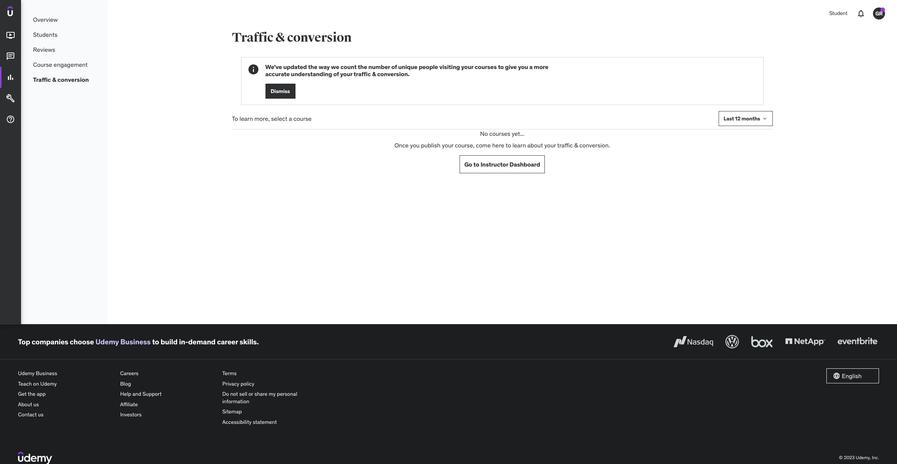 Task type: locate. For each thing, give the bounding box(es) containing it.
1 vertical spatial conversion.
[[579, 141, 610, 149]]

udemy business link up careers
[[95, 337, 151, 346]]

0 vertical spatial traffic
[[354, 70, 371, 78]]

course
[[293, 115, 312, 122]]

0 vertical spatial business
[[120, 337, 151, 346]]

1 vertical spatial traffic
[[557, 141, 573, 149]]

1 vertical spatial medium image
[[6, 73, 15, 82]]

courses up the here
[[489, 130, 510, 138]]

teach
[[18, 381, 32, 387]]

us right about
[[33, 401, 39, 408]]

1 horizontal spatial traffic & conversion
[[232, 30, 352, 45]]

us
[[33, 401, 39, 408], [38, 412, 43, 419]]

1 vertical spatial business
[[36, 370, 57, 377]]

investors link
[[120, 410, 216, 421]]

dismiss
[[271, 88, 290, 95]]

give
[[505, 63, 517, 71]]

0 vertical spatial traffic & conversion
[[232, 30, 352, 45]]

support
[[143, 391, 162, 398]]

udemy right choose on the bottom left of the page
[[95, 337, 119, 346]]

do not sell or share my personal information button
[[222, 390, 318, 407]]

traffic down course
[[33, 76, 51, 83]]

contact
[[18, 412, 37, 419]]

small image
[[833, 373, 840, 380]]

a
[[529, 63, 533, 71], [289, 115, 292, 122]]

you right give
[[518, 63, 528, 71]]

about us link
[[18, 400, 114, 410]]

1 vertical spatial udemy
[[18, 370, 35, 377]]

0 vertical spatial medium image
[[6, 52, 15, 61]]

udemy business link
[[95, 337, 151, 346], [18, 369, 114, 379]]

affiliate
[[120, 401, 138, 408]]

your right about
[[544, 141, 556, 149]]

course
[[33, 61, 52, 68]]

0 horizontal spatial you
[[410, 141, 420, 149]]

traffic & conversion
[[232, 30, 352, 45], [33, 76, 89, 83]]

0 horizontal spatial traffic
[[354, 70, 371, 78]]

1 vertical spatial traffic
[[33, 76, 51, 83]]

of left unique
[[391, 63, 397, 71]]

your right visiting
[[461, 63, 473, 71]]

instructor
[[481, 161, 508, 168]]

to left give
[[498, 63, 504, 71]]

1 vertical spatial learn
[[513, 141, 526, 149]]

0 vertical spatial conversion.
[[377, 70, 409, 78]]

companies
[[32, 337, 68, 346]]

courses left give
[[475, 63, 497, 71]]

nasdaq image
[[672, 334, 715, 350]]

of right way
[[333, 70, 339, 78]]

learn
[[240, 115, 253, 122], [513, 141, 526, 149]]

courses
[[475, 63, 497, 71], [489, 130, 510, 138]]

courses inside the we've updated the way we count the number of unique people visiting your courses to give you a more accurate understanding of your traffic & conversion.
[[475, 63, 497, 71]]

medium image
[[6, 52, 15, 61], [6, 115, 15, 124]]

your right we
[[340, 70, 352, 78]]

the for business
[[28, 391, 36, 398]]

conversion up way
[[287, 30, 352, 45]]

you inside the we've updated the way we count the number of unique people visiting your courses to give you a more accurate understanding of your traffic & conversion.
[[518, 63, 528, 71]]

2 horizontal spatial the
[[358, 63, 367, 71]]

eventbrite image
[[836, 334, 879, 350]]

traffic
[[232, 30, 273, 45], [33, 76, 51, 83]]

last
[[724, 115, 734, 122]]

select
[[271, 115, 287, 122]]

once
[[394, 141, 409, 149]]

1 vertical spatial you
[[410, 141, 420, 149]]

conversion. inside the we've updated the way we count the number of unique people visiting your courses to give you a more accurate understanding of your traffic & conversion.
[[377, 70, 409, 78]]

conversion.
[[377, 70, 409, 78], [579, 141, 610, 149]]

a right select
[[289, 115, 292, 122]]

0 vertical spatial traffic
[[232, 30, 273, 45]]

go
[[464, 161, 472, 168]]

business up on
[[36, 370, 57, 377]]

1 horizontal spatial a
[[529, 63, 533, 71]]

2 vertical spatial udemy
[[40, 381, 57, 387]]

udemy
[[95, 337, 119, 346], [18, 370, 35, 377], [40, 381, 57, 387]]

overview link
[[21, 12, 107, 27]]

& inside the we've updated the way we count the number of unique people visiting your courses to give you a more accurate understanding of your traffic & conversion.
[[372, 70, 376, 78]]

1 horizontal spatial business
[[120, 337, 151, 346]]

once you publish your course, come here to learn about your traffic & conversion.
[[394, 141, 610, 149]]

1 vertical spatial traffic & conversion
[[33, 76, 89, 83]]

medium image
[[6, 31, 15, 40], [6, 73, 15, 82], [6, 94, 15, 103]]

0 horizontal spatial business
[[36, 370, 57, 377]]

0 vertical spatial learn
[[240, 115, 253, 122]]

accessibility
[[222, 419, 252, 426]]

xsmall image
[[762, 116, 768, 122]]

udemy business link up get the app link
[[18, 369, 114, 379]]

personal
[[277, 391, 297, 398]]

traffic right about
[[557, 141, 573, 149]]

to left build
[[152, 337, 159, 346]]

0 horizontal spatial learn
[[240, 115, 253, 122]]

statement
[[253, 419, 277, 426]]

policy
[[241, 381, 254, 387]]

2 horizontal spatial udemy
[[95, 337, 119, 346]]

the left way
[[308, 63, 317, 71]]

to
[[498, 63, 504, 71], [506, 141, 511, 149], [474, 161, 479, 168], [152, 337, 159, 346]]

traffic & conversion up 'updated'
[[232, 30, 352, 45]]

career
[[217, 337, 238, 346]]

sitemap link
[[222, 407, 318, 418]]

understanding
[[291, 70, 332, 78]]

0 horizontal spatial conversion.
[[377, 70, 409, 78]]

we've
[[265, 63, 282, 71]]

your right publish
[[442, 141, 454, 149]]

number
[[368, 63, 390, 71]]

conversion down engagement
[[57, 76, 89, 83]]

more
[[534, 63, 548, 71]]

overview
[[33, 16, 58, 23]]

1 horizontal spatial conversion.
[[579, 141, 610, 149]]

conversion
[[287, 30, 352, 45], [57, 76, 89, 83]]

or
[[249, 391, 253, 398]]

1 vertical spatial courses
[[489, 130, 510, 138]]

the inside udemy business teach on udemy get the app about us contact us
[[28, 391, 36, 398]]

0 vertical spatial udemy
[[95, 337, 119, 346]]

© 2023 udemy, inc.
[[839, 455, 879, 461]]

0 horizontal spatial udemy
[[18, 370, 35, 377]]

us right contact
[[38, 412, 43, 419]]

help and support link
[[120, 390, 216, 400]]

the right get
[[28, 391, 36, 398]]

udemy up 'teach' on the left
[[18, 370, 35, 377]]

students
[[33, 31, 57, 38]]

1 vertical spatial conversion
[[57, 76, 89, 83]]

top companies choose udemy business to build in-demand career skills.
[[18, 337, 259, 346]]

investors
[[120, 412, 142, 419]]

2 vertical spatial medium image
[[6, 94, 15, 103]]

1 vertical spatial udemy image
[[18, 452, 52, 465]]

0 vertical spatial you
[[518, 63, 528, 71]]

1 vertical spatial medium image
[[6, 115, 15, 124]]

last 12 months button
[[719, 111, 773, 126]]

12
[[735, 115, 741, 122]]

skills.
[[240, 337, 259, 346]]

traffic up we've
[[232, 30, 273, 45]]

learn down yet...
[[513, 141, 526, 149]]

you
[[518, 63, 528, 71], [410, 141, 420, 149]]

terms privacy policy do not sell or share my personal information sitemap accessibility statement
[[222, 370, 297, 426]]

1 horizontal spatial udemy
[[40, 381, 57, 387]]

to learn more, select a course
[[232, 115, 312, 122]]

0 horizontal spatial the
[[28, 391, 36, 398]]

traffic right we
[[354, 70, 371, 78]]

a inside the we've updated the way we count the number of unique people visiting your courses to give you a more accurate understanding of your traffic & conversion.
[[529, 63, 533, 71]]

3 medium image from the top
[[6, 94, 15, 103]]

1 horizontal spatial conversion
[[287, 30, 352, 45]]

0 vertical spatial a
[[529, 63, 533, 71]]

business up careers
[[120, 337, 151, 346]]

traffic & conversion down course engagement
[[33, 76, 89, 83]]

yet...
[[512, 130, 524, 138]]

0 vertical spatial courses
[[475, 63, 497, 71]]

0 vertical spatial udemy business link
[[95, 337, 151, 346]]

a left more
[[529, 63, 533, 71]]

2 medium image from the top
[[6, 115, 15, 124]]

engagement
[[54, 61, 88, 68]]

0 horizontal spatial a
[[289, 115, 292, 122]]

1 horizontal spatial you
[[518, 63, 528, 71]]

udemy right on
[[40, 381, 57, 387]]

to right go
[[474, 161, 479, 168]]

0 horizontal spatial conversion
[[57, 76, 89, 83]]

last 12 months
[[724, 115, 760, 122]]

the right count
[[358, 63, 367, 71]]

udemy image
[[8, 6, 42, 19], [18, 452, 52, 465]]

months
[[742, 115, 760, 122]]

0 vertical spatial medium image
[[6, 31, 15, 40]]

we
[[331, 63, 339, 71]]

learn right to
[[240, 115, 253, 122]]

you right once on the top left of page
[[410, 141, 420, 149]]

share
[[254, 391, 267, 398]]

1 horizontal spatial traffic
[[557, 141, 573, 149]]

1 horizontal spatial of
[[391, 63, 397, 71]]

terms
[[222, 370, 237, 377]]

0 vertical spatial us
[[33, 401, 39, 408]]

the
[[308, 63, 317, 71], [358, 63, 367, 71], [28, 391, 36, 398]]

0 horizontal spatial traffic
[[33, 76, 51, 83]]



Task type: describe. For each thing, give the bounding box(es) containing it.
udemy,
[[856, 455, 871, 461]]

1 vertical spatial us
[[38, 412, 43, 419]]

blog
[[120, 381, 131, 387]]

on
[[33, 381, 39, 387]]

contact us link
[[18, 410, 114, 421]]

udemy business teach on udemy get the app about us contact us
[[18, 370, 57, 419]]

get the app link
[[18, 390, 114, 400]]

teach on udemy link
[[18, 379, 114, 390]]

the for updated
[[358, 63, 367, 71]]

1 horizontal spatial the
[[308, 63, 317, 71]]

reviews link
[[21, 42, 107, 57]]

netapp image
[[784, 334, 827, 350]]

affiliate link
[[120, 400, 216, 410]]

business inside udemy business teach on udemy get the app about us contact us
[[36, 370, 57, 377]]

traffic inside traffic & conversion link
[[33, 76, 51, 83]]

count
[[341, 63, 357, 71]]

do
[[222, 391, 229, 398]]

blog link
[[120, 379, 216, 390]]

2 medium image from the top
[[6, 73, 15, 82]]

0 vertical spatial conversion
[[287, 30, 352, 45]]

gr link
[[870, 5, 888, 23]]

0 horizontal spatial of
[[333, 70, 339, 78]]

2023
[[844, 455, 855, 461]]

reviews
[[33, 46, 55, 53]]

build
[[161, 337, 178, 346]]

1 medium image from the top
[[6, 52, 15, 61]]

app
[[37, 391, 46, 398]]

0 vertical spatial udemy image
[[8, 6, 42, 19]]

traffic inside the we've updated the way we count the number of unique people visiting your courses to give you a more accurate understanding of your traffic & conversion.
[[354, 70, 371, 78]]

dismiss button
[[265, 84, 295, 99]]

inc.
[[872, 455, 879, 461]]

you have alerts image
[[881, 8, 885, 12]]

course engagement
[[33, 61, 88, 68]]

traffic & conversion link
[[21, 72, 107, 87]]

visiting
[[439, 63, 460, 71]]

unique
[[398, 63, 418, 71]]

information
[[222, 398, 249, 405]]

updated
[[283, 63, 307, 71]]

1 vertical spatial a
[[289, 115, 292, 122]]

choose
[[70, 337, 94, 346]]

people
[[419, 63, 438, 71]]

careers
[[120, 370, 139, 377]]

way
[[319, 63, 330, 71]]

students link
[[21, 27, 107, 42]]

gr
[[875, 10, 883, 17]]

1 medium image from the top
[[6, 31, 15, 40]]

we've updated the way we count the number of unique people visiting your courses to give you a more accurate understanding of your traffic & conversion.
[[265, 63, 548, 78]]

sitemap
[[222, 409, 242, 415]]

1 horizontal spatial learn
[[513, 141, 526, 149]]

volkswagen image
[[724, 334, 741, 350]]

publish
[[421, 141, 441, 149]]

to
[[232, 115, 238, 122]]

box image
[[750, 334, 775, 350]]

about
[[18, 401, 32, 408]]

to right the here
[[506, 141, 511, 149]]

go to instructor dashboard link
[[460, 156, 545, 174]]

notifications image
[[857, 9, 866, 18]]

student
[[829, 10, 848, 17]]

careers blog help and support affiliate investors
[[120, 370, 162, 419]]

course engagement link
[[21, 57, 107, 72]]

top
[[18, 337, 30, 346]]

get
[[18, 391, 27, 398]]

accessibility statement link
[[222, 418, 318, 428]]

accurate
[[265, 70, 290, 78]]

0 horizontal spatial traffic & conversion
[[33, 76, 89, 83]]

to inside go to instructor dashboard link
[[474, 161, 479, 168]]

more,
[[254, 115, 270, 122]]

no courses yet...
[[480, 130, 524, 138]]

go to instructor dashboard
[[464, 161, 540, 168]]

1 vertical spatial udemy business link
[[18, 369, 114, 379]]

in-
[[179, 337, 188, 346]]

1 horizontal spatial traffic
[[232, 30, 273, 45]]

privacy policy link
[[222, 379, 318, 390]]

careers link
[[120, 369, 216, 379]]

dashboard
[[510, 161, 540, 168]]

come
[[476, 141, 491, 149]]

sell
[[239, 391, 247, 398]]

english button
[[827, 369, 879, 384]]

student link
[[825, 5, 852, 23]]

demand
[[188, 337, 216, 346]]

english
[[842, 372, 862, 380]]

to inside the we've updated the way we count the number of unique people visiting your courses to give you a more accurate understanding of your traffic & conversion.
[[498, 63, 504, 71]]

terms link
[[222, 369, 318, 379]]

here
[[492, 141, 504, 149]]

about
[[528, 141, 543, 149]]

not
[[230, 391, 238, 398]]



Task type: vqa. For each thing, say whether or not it's contained in the screenshot.
the left mastering
no



